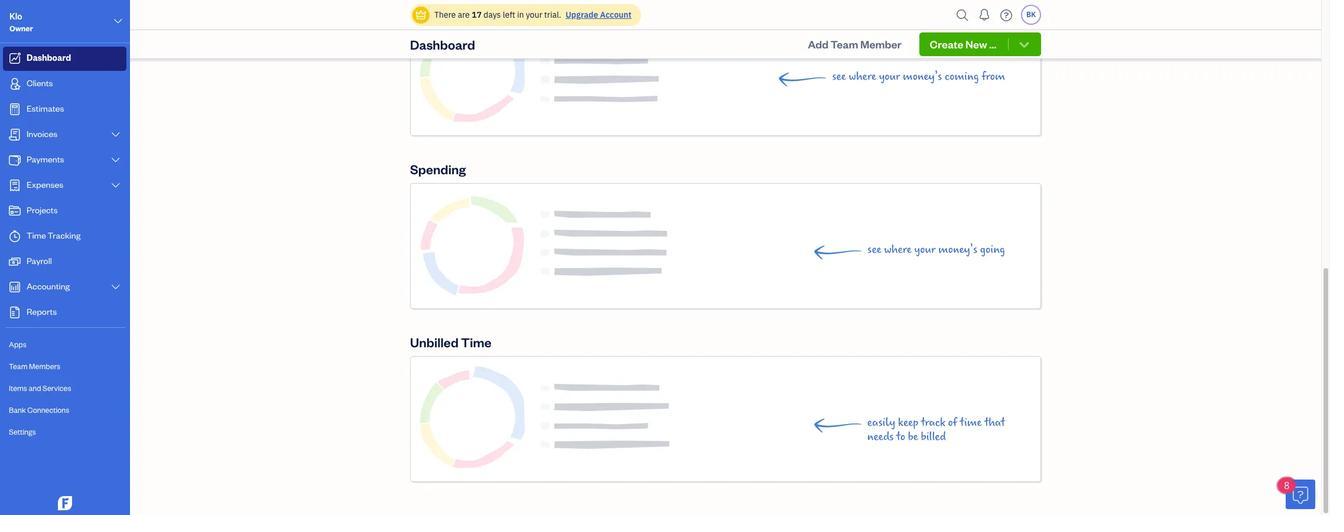 Task type: describe. For each thing, give the bounding box(es) containing it.
timer image
[[8, 231, 22, 242]]

your for see where your money's coming from
[[879, 70, 900, 84]]

chevron large down image for accounting
[[110, 283, 121, 292]]

settings
[[9, 427, 36, 437]]

chevron large down image for expenses
[[110, 181, 121, 190]]

in
[[517, 9, 524, 20]]

there
[[434, 9, 456, 20]]

crown image
[[415, 9, 427, 21]]

client image
[[8, 78, 22, 90]]

unbilled
[[410, 334, 459, 351]]

expenses link
[[3, 174, 126, 198]]

settings link
[[3, 422, 126, 443]]

unbilled time
[[410, 334, 492, 351]]

clients link
[[3, 72, 126, 96]]

create new … button
[[919, 33, 1042, 56]]

create
[[930, 37, 964, 51]]

connections
[[27, 405, 69, 415]]

time inside main element
[[27, 230, 46, 241]]

apps
[[9, 340, 26, 349]]

estimates
[[27, 103, 64, 114]]

main element
[[0, 0, 160, 515]]

payments link
[[3, 148, 126, 173]]

projects
[[27, 205, 58, 216]]

upgrade account link
[[563, 9, 632, 20]]

owner
[[9, 24, 33, 33]]

report image
[[8, 307, 22, 319]]

estimate image
[[8, 103, 22, 115]]

dashboard image
[[8, 53, 22, 64]]

add team member
[[808, 37, 902, 51]]

expenses
[[27, 179, 63, 190]]

bank connections
[[9, 405, 69, 415]]

money image
[[8, 256, 22, 268]]

where for see where your money's going
[[885, 243, 912, 257]]

chevrondown image
[[1018, 38, 1031, 50]]

klo
[[9, 11, 22, 22]]

reports link
[[3, 301, 126, 325]]

invoice image
[[8, 129, 22, 141]]

your for see where your money's going
[[915, 243, 936, 257]]

0 vertical spatial chevron large down image
[[113, 14, 124, 28]]

and
[[29, 384, 41, 393]]

8
[[1284, 480, 1290, 492]]

trial.
[[544, 9, 561, 20]]

team members
[[9, 362, 60, 371]]

billed
[[921, 431, 946, 444]]

of
[[948, 416, 958, 430]]

member
[[861, 37, 902, 51]]

keep
[[898, 416, 919, 430]]

accounting
[[27, 281, 70, 292]]

chevron large down image for payments
[[110, 155, 121, 165]]

bk
[[1027, 10, 1036, 19]]

payroll link
[[3, 250, 126, 274]]

accounting link
[[3, 275, 126, 300]]

bank connections link
[[3, 400, 126, 421]]

are
[[458, 9, 470, 20]]

payments
[[27, 154, 64, 165]]

project image
[[8, 205, 22, 217]]

team members link
[[3, 356, 126, 377]]

bank
[[9, 405, 26, 415]]

money's for going
[[939, 243, 978, 257]]

upgrade
[[566, 9, 598, 20]]

1 vertical spatial time
[[461, 334, 492, 351]]

that
[[985, 416, 1005, 430]]

resource center badge image
[[1286, 480, 1316, 510]]

chevron large down image for invoices
[[110, 130, 121, 139]]

payment image
[[8, 154, 22, 166]]

coming
[[945, 70, 979, 84]]

dashboard link
[[3, 47, 126, 71]]

clients
[[27, 77, 53, 89]]

reports
[[27, 306, 57, 317]]

estimates link
[[3, 98, 126, 122]]

apps link
[[3, 335, 126, 355]]

needs
[[868, 431, 894, 444]]



Task type: locate. For each thing, give the bounding box(es) containing it.
team inside team members link
[[9, 362, 28, 371]]

there are 17 days left in your trial. upgrade account
[[434, 9, 632, 20]]

go to help image
[[997, 6, 1016, 24]]

see for see where your money's going
[[868, 243, 882, 257]]

team inside add team member "button"
[[831, 37, 859, 51]]

track
[[921, 416, 946, 430]]

new
[[966, 37, 988, 51]]

time right timer image
[[27, 230, 46, 241]]

dashboard
[[410, 36, 475, 53], [27, 52, 71, 63]]

expense image
[[8, 180, 22, 192]]

chevron large down image
[[113, 14, 124, 28], [110, 155, 121, 165], [110, 181, 121, 190]]

0 horizontal spatial time
[[27, 230, 46, 241]]

members
[[29, 362, 60, 371]]

days
[[484, 9, 501, 20]]

0 horizontal spatial where
[[849, 70, 877, 84]]

projects link
[[3, 199, 126, 223]]

1 horizontal spatial where
[[885, 243, 912, 257]]

add team member button
[[798, 33, 913, 56]]

0 horizontal spatial team
[[9, 362, 28, 371]]

create new …
[[930, 37, 997, 51]]

2 vertical spatial your
[[915, 243, 936, 257]]

left
[[503, 9, 515, 20]]

chevron large down image down estimates link
[[110, 130, 121, 139]]

add
[[808, 37, 829, 51]]

0 vertical spatial where
[[849, 70, 877, 84]]

time
[[960, 416, 982, 430]]

items and services
[[9, 384, 71, 393]]

team
[[831, 37, 859, 51], [9, 362, 28, 371]]

0 vertical spatial team
[[831, 37, 859, 51]]

2 horizontal spatial your
[[915, 243, 936, 257]]

see where your money's coming from
[[832, 70, 1005, 84]]

…
[[990, 37, 997, 51]]

2 vertical spatial chevron large down image
[[110, 181, 121, 190]]

dashboard up clients
[[27, 52, 71, 63]]

time right unbilled
[[461, 334, 492, 351]]

8 button
[[1279, 478, 1316, 510]]

easily keep track of time that needs to be billed
[[868, 416, 1005, 444]]

where
[[849, 70, 877, 84], [885, 243, 912, 257]]

chevron large down image down payroll link
[[110, 283, 121, 292]]

team right add
[[831, 37, 859, 51]]

dashboard down there
[[410, 36, 475, 53]]

0 vertical spatial your
[[526, 9, 543, 20]]

2 chevron large down image from the top
[[110, 283, 121, 292]]

0 vertical spatial time
[[27, 230, 46, 241]]

search image
[[953, 6, 972, 24]]

chevron large down image inside invoices link
[[110, 130, 121, 139]]

0 vertical spatial money's
[[903, 70, 942, 84]]

freshbooks image
[[56, 497, 74, 511]]

easily
[[868, 416, 896, 430]]

1 vertical spatial chevron large down image
[[110, 155, 121, 165]]

1 vertical spatial money's
[[939, 243, 978, 257]]

chevron large down image inside payments link
[[110, 155, 121, 165]]

items
[[9, 384, 27, 393]]

going
[[981, 243, 1005, 257]]

0 horizontal spatial your
[[526, 9, 543, 20]]

1 vertical spatial team
[[9, 362, 28, 371]]

from
[[982, 70, 1005, 84]]

account
[[600, 9, 632, 20]]

money's left coming
[[903, 70, 942, 84]]

chevron large down image
[[110, 130, 121, 139], [110, 283, 121, 292]]

see for see where your money's coming from
[[832, 70, 846, 84]]

0 vertical spatial chevron large down image
[[110, 130, 121, 139]]

notifications image
[[975, 3, 994, 27]]

dashboard inside main element
[[27, 52, 71, 63]]

to
[[897, 431, 906, 444]]

1 vertical spatial where
[[885, 243, 912, 257]]

1 chevron large down image from the top
[[110, 130, 121, 139]]

items and services link
[[3, 378, 126, 399]]

invoices link
[[3, 123, 126, 147]]

see where your money's going
[[868, 243, 1005, 257]]

money's left going
[[939, 243, 978, 257]]

1 horizontal spatial team
[[831, 37, 859, 51]]

klo owner
[[9, 11, 33, 33]]

chart image
[[8, 281, 22, 293]]

time
[[27, 230, 46, 241], [461, 334, 492, 351]]

0 horizontal spatial dashboard
[[27, 52, 71, 63]]

1 vertical spatial chevron large down image
[[110, 283, 121, 292]]

team up items on the bottom left of the page
[[9, 362, 28, 371]]

chevron large down image inside expenses link
[[110, 181, 121, 190]]

0 horizontal spatial see
[[832, 70, 846, 84]]

tracking
[[48, 230, 81, 241]]

money's
[[903, 70, 942, 84], [939, 243, 978, 257]]

services
[[43, 384, 71, 393]]

0 vertical spatial see
[[832, 70, 846, 84]]

be
[[908, 431, 919, 444]]

1 horizontal spatial see
[[868, 243, 882, 257]]

1 horizontal spatial dashboard
[[410, 36, 475, 53]]

time tracking link
[[3, 225, 126, 249]]

1 horizontal spatial time
[[461, 334, 492, 351]]

see
[[832, 70, 846, 84], [868, 243, 882, 257]]

payroll
[[27, 255, 52, 267]]

money's for coming
[[903, 70, 942, 84]]

1 horizontal spatial your
[[879, 70, 900, 84]]

spending
[[410, 161, 466, 178]]

1 vertical spatial see
[[868, 243, 882, 257]]

invoices
[[27, 128, 57, 139]]

your
[[526, 9, 543, 20], [879, 70, 900, 84], [915, 243, 936, 257]]

1 vertical spatial your
[[879, 70, 900, 84]]

time tracking
[[27, 230, 81, 241]]

where for see where your money's coming from
[[849, 70, 877, 84]]

bk button
[[1021, 5, 1042, 25]]

17
[[472, 9, 482, 20]]



Task type: vqa. For each thing, say whether or not it's contained in the screenshot.
the TS dropdown button
no



